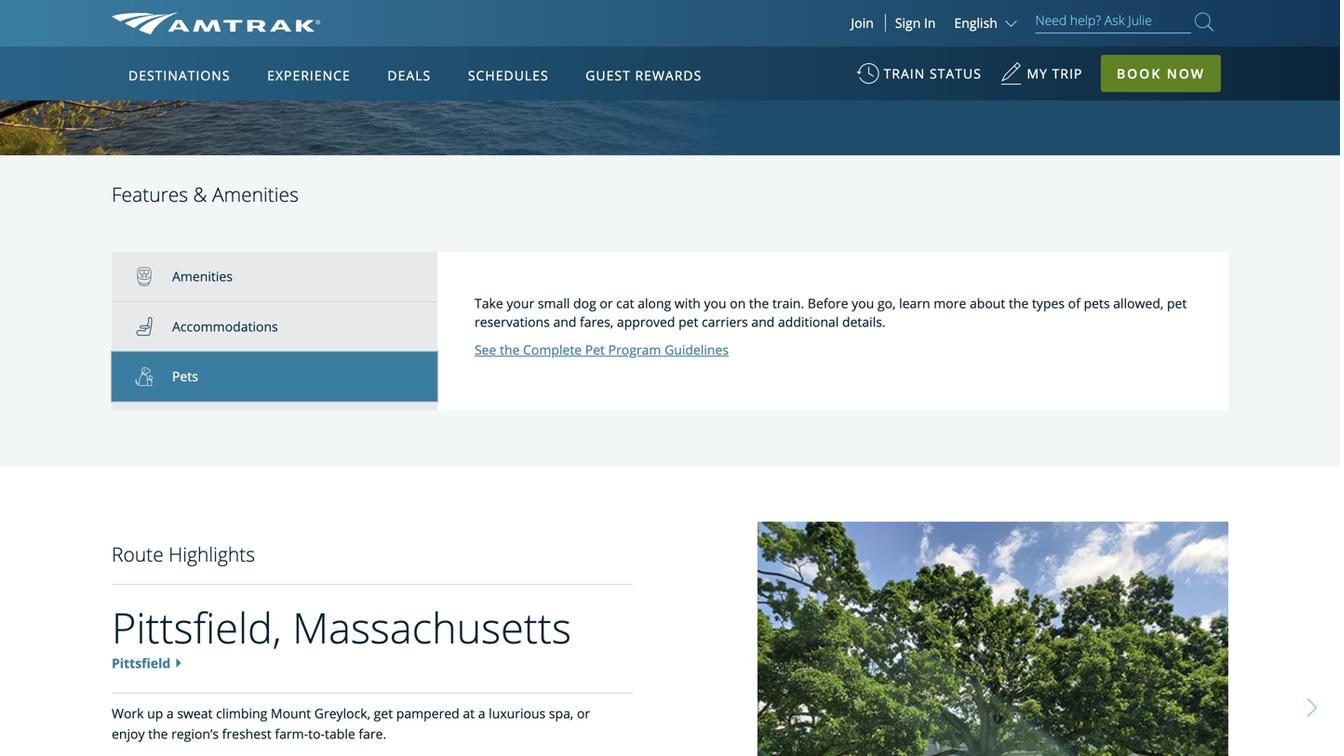 Task type: describe. For each thing, give the bounding box(es) containing it.
deals button
[[380, 49, 439, 101]]

pictoral icon for pets image
[[135, 368, 172, 386]]

sign
[[895, 14, 921, 32]]

spa,
[[549, 705, 574, 723]]

banner containing join
[[0, 0, 1340, 430]]

see the complete pet program guidelines link
[[475, 341, 729, 359]]

regions map image
[[181, 155, 628, 416]]

the inside the work up a sweat climbing mount greylock, get pampered at a luxurious spa, or enjoy the region's freshest farm-to-table fare.
[[148, 726, 168, 743]]

details.
[[842, 313, 886, 331]]

complete
[[523, 341, 582, 359]]

1 vertical spatial pet
[[679, 313, 699, 331]]

pictoral icon for train image
[[135, 268, 172, 286]]

pittsfield,
[[112, 600, 282, 657]]

up
[[147, 705, 163, 723]]

experience button
[[260, 49, 358, 101]]

along
[[638, 295, 671, 312]]

see
[[475, 341, 497, 359]]

english button
[[955, 14, 1022, 32]]

1 and from the left
[[553, 313, 577, 331]]

english
[[955, 14, 998, 32]]

train status link
[[857, 56, 982, 101]]

guidelines
[[665, 341, 729, 359]]

mount
[[271, 705, 311, 723]]

dog
[[573, 295, 596, 312]]

pets
[[1084, 295, 1110, 312]]

fare.
[[359, 726, 387, 743]]

more
[[934, 295, 967, 312]]

2 you from the left
[[852, 295, 874, 312]]

1 a from the left
[[167, 705, 174, 723]]

the left types
[[1009, 295, 1029, 312]]

Please enter your search item search field
[[1036, 9, 1192, 34]]

accommodations button
[[112, 302, 438, 352]]

schedules link
[[461, 47, 556, 101]]

sign in button
[[895, 14, 936, 32]]

accommodations
[[172, 318, 278, 335]]

pittsfield link
[[112, 655, 171, 673]]

enjoy
[[112, 726, 145, 743]]

amtrak image
[[112, 12, 320, 34]]

to-
[[308, 726, 325, 743]]

your
[[507, 295, 535, 312]]

additional
[[778, 313, 839, 331]]

pictoral icon for seat image
[[135, 318, 172, 336]]

join button
[[840, 14, 886, 32]]

my trip
[[1027, 65, 1083, 82]]

fares,
[[580, 313, 614, 331]]

take your small dog or cat along with you on the train. before you go, learn more about the types of pets allowed, pet reservations and fares, approved pet carriers and additional details.
[[475, 295, 1187, 331]]

rewards
[[635, 67, 702, 84]]

join
[[851, 14, 874, 32]]

on
[[730, 295, 746, 312]]

my trip button
[[1000, 56, 1083, 101]]

sweat
[[177, 705, 213, 723]]

1 you from the left
[[704, 295, 727, 312]]

destinations
[[128, 67, 230, 84]]

pittsfield
[[112, 655, 171, 673]]

pet
[[585, 341, 605, 359]]

work
[[112, 705, 144, 723]]

at
[[463, 705, 475, 723]]



Task type: locate. For each thing, give the bounding box(es) containing it.
you
[[704, 295, 727, 312], [852, 295, 874, 312]]

before
[[808, 295, 849, 312]]

amenities up accommodations
[[172, 268, 233, 285]]

2 a from the left
[[478, 705, 486, 723]]

the down up
[[148, 726, 168, 743]]

the
[[749, 295, 769, 312], [1009, 295, 1029, 312], [500, 341, 520, 359], [148, 726, 168, 743]]

2 and from the left
[[752, 313, 775, 331]]

book
[[1117, 65, 1162, 82]]

features & amenities
[[112, 181, 299, 207]]

pet right allowed,
[[1167, 295, 1187, 312]]

luxurious
[[489, 705, 546, 723]]

1 horizontal spatial and
[[752, 313, 775, 331]]

or
[[600, 295, 613, 312], [577, 705, 590, 723]]

region's
[[171, 726, 219, 743]]

book now
[[1117, 65, 1205, 82]]

table
[[325, 726, 355, 743]]

a right at
[[478, 705, 486, 723]]

amenities inside button
[[172, 268, 233, 285]]

list containing amenities
[[112, 252, 438, 411]]

with
[[675, 295, 701, 312]]

banner
[[0, 0, 1340, 430]]

and down train.
[[752, 313, 775, 331]]

in
[[924, 14, 936, 32]]

climbing
[[216, 705, 267, 723]]

book now button
[[1101, 55, 1221, 92]]

pet
[[1167, 295, 1187, 312], [679, 313, 699, 331]]

approved
[[617, 313, 675, 331]]

farm-
[[275, 726, 308, 743]]

you up the 'details.'
[[852, 295, 874, 312]]

program
[[608, 341, 661, 359]]

now
[[1167, 65, 1205, 82]]

train status
[[884, 65, 982, 82]]

0 horizontal spatial pet
[[679, 313, 699, 331]]

status
[[930, 65, 982, 82]]

guest
[[586, 67, 631, 84]]

pets list item
[[112, 352, 438, 402]]

route
[[112, 541, 164, 568]]

pets button
[[112, 352, 438, 402]]

the right "on"
[[749, 295, 769, 312]]

amenities
[[212, 181, 299, 207], [172, 268, 233, 285]]

allowed,
[[1114, 295, 1164, 312]]

experience
[[267, 67, 351, 84]]

schedules
[[468, 67, 549, 84]]

features
[[112, 181, 188, 207]]

0 horizontal spatial a
[[167, 705, 174, 723]]

0 vertical spatial amenities
[[212, 181, 299, 207]]

1 horizontal spatial pet
[[1167, 295, 1187, 312]]

0 horizontal spatial you
[[704, 295, 727, 312]]

deals
[[388, 67, 431, 84]]

pampered
[[396, 705, 460, 723]]

list
[[112, 252, 438, 411]]

&
[[193, 181, 207, 207]]

work up a sweat climbing mount greylock, get pampered at a luxurious spa, or enjoy the region's freshest farm-to-table fare.
[[112, 705, 590, 743]]

about
[[970, 295, 1006, 312]]

you up carriers in the top right of the page
[[704, 295, 727, 312]]

and down small
[[553, 313, 577, 331]]

of
[[1068, 295, 1081, 312]]

0 horizontal spatial and
[[553, 313, 577, 331]]

route highlights
[[112, 541, 255, 568]]

pet down with
[[679, 313, 699, 331]]

application
[[181, 155, 628, 416]]

see the complete pet program guidelines
[[475, 341, 729, 359]]

or right spa,
[[577, 705, 590, 723]]

or left cat
[[600, 295, 613, 312]]

pets
[[172, 368, 198, 385]]

get
[[374, 705, 393, 723]]

my
[[1027, 65, 1048, 82]]

take
[[475, 295, 503, 312]]

learn
[[899, 295, 931, 312]]

types
[[1032, 295, 1065, 312]]

0 horizontal spatial or
[[577, 705, 590, 723]]

or inside the work up a sweat climbing mount greylock, get pampered at a luxurious spa, or enjoy the region's freshest farm-to-table fare.
[[577, 705, 590, 723]]

highlights
[[169, 541, 255, 568]]

pittsfield, massachusetts pittsfield
[[112, 600, 572, 673]]

0 vertical spatial pet
[[1167, 295, 1187, 312]]

and
[[553, 313, 577, 331], [752, 313, 775, 331]]

cat
[[616, 295, 634, 312]]

trip
[[1053, 65, 1083, 82]]

guest rewards
[[586, 67, 702, 84]]

or inside take your small dog or cat along with you on the train. before you go, learn more about the types of pets allowed, pet reservations and fares, approved pet carriers and additional details.
[[600, 295, 613, 312]]

0 vertical spatial or
[[600, 295, 613, 312]]

destinations button
[[121, 49, 238, 101]]

go,
[[878, 295, 896, 312]]

a right up
[[167, 705, 174, 723]]

freshest
[[222, 726, 272, 743]]

sign in
[[895, 14, 936, 32]]

guest rewards button
[[578, 49, 710, 101]]

greylock,
[[314, 705, 371, 723]]

train
[[884, 65, 926, 82]]

the right see
[[500, 341, 520, 359]]

1 horizontal spatial you
[[852, 295, 874, 312]]

small
[[538, 295, 570, 312]]

1 horizontal spatial a
[[478, 705, 486, 723]]

amenities right &
[[212, 181, 299, 207]]

train.
[[773, 295, 805, 312]]

carriers
[[702, 313, 748, 331]]

1 vertical spatial or
[[577, 705, 590, 723]]

amenities button
[[112, 252, 438, 302]]

reservations
[[475, 313, 550, 331]]

massachusetts
[[293, 600, 572, 657]]

search icon image
[[1195, 9, 1214, 34]]

1 horizontal spatial or
[[600, 295, 613, 312]]

1 vertical spatial amenities
[[172, 268, 233, 285]]



Task type: vqa. For each thing, say whether or not it's contained in the screenshot.
FAQs? at the bottom of page
no



